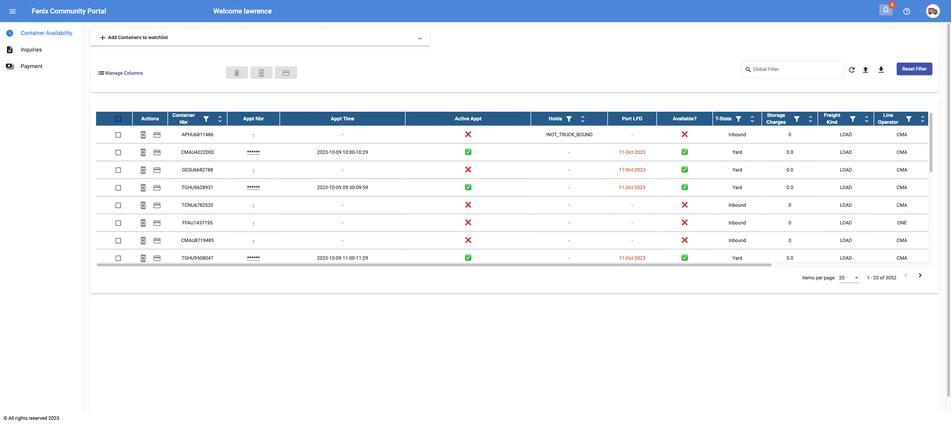 Task type: describe. For each thing, give the bounding box(es) containing it.
load for aphu6811486
[[840, 132, 852, 137]]

no color image inside menu "button"
[[8, 7, 17, 16]]

2 row from the top
[[96, 126, 930, 144]]

3 row from the top
[[96, 144, 930, 161]]

book_online for tghu9628931
[[139, 184, 147, 192]]

yard for 10:29
[[732, 149, 742, 155]]

reset
[[902, 66, 915, 72]]

5 row from the top
[[96, 179, 930, 196]]

2 11-oct-2023 from the top
[[619, 167, 645, 173]]

community
[[50, 7, 86, 15]]

payment for ffau1437195
[[153, 219, 161, 227]]

load for gesu6682788
[[840, 167, 852, 173]]

cmau8719485
[[181, 238, 214, 243]]

no color image for navigate_before 'button'
[[902, 271, 910, 279]]

load for tghu9628931
[[840, 185, 852, 190]]

no color image inside filter_alt popup button
[[905, 115, 913, 123]]

10- for 09:30-
[[329, 185, 336, 190]]

file_download
[[877, 66, 885, 74]]

tghu9508047
[[182, 255, 213, 261]]

no color image inside refresh button
[[848, 66, 856, 74]]

0 for cmau8719485
[[789, 238, 791, 243]]

reserved
[[29, 415, 47, 421]]

2023- for 2023-10-09 09:30-09:59
[[317, 185, 329, 190]]

payment button for tcnu6782520
[[150, 198, 164, 212]]

10:29
[[356, 149, 368, 155]]

filter_alt button for storage charges
[[790, 112, 804, 126]]

to
[[143, 35, 147, 40]]

10- for 10:00-
[[329, 149, 336, 155]]

09:30-
[[343, 185, 356, 190]]

port lfd
[[622, 116, 642, 121]]

cma for gesu6682788
[[897, 167, 907, 173]]

no color image containing watch_later
[[6, 29, 14, 37]]

no color image for tghu9628931 book_online button
[[139, 184, 147, 192]]

search
[[745, 66, 752, 73]]

8 row from the top
[[96, 232, 930, 249]]

payment
[[21, 63, 42, 70]]

unfold_more for holds
[[579, 115, 587, 123]]

book_online button for tghu9628931
[[136, 181, 150, 194]]

all
[[8, 415, 14, 421]]

no color image containing add
[[99, 34, 107, 42]]

list
[[97, 69, 105, 77]]

no color image for filter_alt popup button corresponding to holds
[[565, 115, 573, 123]]

cma for tcnu6782520
[[897, 202, 907, 208]]

1 - 20 of 3052
[[867, 275, 896, 280]]

unfold_more for storage charges
[[806, 115, 815, 123]]

©
[[3, 415, 7, 421]]

09 for 09:30-
[[336, 185, 341, 190]]

row containing filter_alt
[[96, 112, 930, 126]]

fenix
[[32, 7, 48, 15]]

appt nbr
[[243, 116, 264, 121]]

appt time column header
[[280, 112, 405, 126]]

welcome
[[213, 7, 242, 15]]

file_download button
[[874, 63, 888, 76]]

reset filter
[[902, 66, 927, 72]]

container availability
[[21, 30, 72, 36]]

holds filter_alt
[[549, 115, 573, 123]]

10:00-
[[343, 149, 356, 155]]

3052
[[885, 275, 896, 280]]

port
[[622, 116, 632, 121]]

2023-10-09 09:30-09:59
[[317, 185, 368, 190]]

2 filter_alt from the left
[[565, 115, 573, 123]]

11- for 11:29
[[619, 255, 626, 261]]

active appt
[[455, 116, 481, 121]]

payment button for tghu9628931
[[150, 181, 164, 194]]

oct- for 09:59
[[626, 185, 635, 190]]

freight kind
[[824, 112, 840, 125]]

11:29
[[356, 255, 368, 261]]

0 for ffau1437195
[[789, 220, 791, 225]]

delete button
[[226, 66, 248, 79]]

of
[[880, 275, 884, 280]]

filter_alt button for container nbr
[[199, 112, 213, 126]]

time
[[343, 116, 354, 121]]

book_online for cmau8719485
[[139, 237, 147, 245]]

page:
[[824, 275, 836, 280]]

availability
[[46, 30, 72, 36]]

book_online button for aphu6811486
[[136, 128, 150, 141]]

no color image for notifications_none popup button
[[882, 5, 890, 13]]

2 column header from the left
[[531, 112, 608, 126]]

6 column header from the left
[[874, 112, 930, 126]]

filter_alt for line operator
[[905, 115, 913, 123]]

storage
[[767, 112, 785, 118]]

no color image for book_online button associated with ffau1437195
[[139, 219, 147, 227]]

payments
[[6, 62, 14, 71]]

payment for tcnu6782520
[[153, 201, 161, 210]]

2023 for 10:29
[[635, 149, 645, 155]]

actions column header
[[132, 112, 168, 126]]

watch_later
[[6, 29, 14, 37]]

help_outline button
[[900, 4, 914, 18]]

7 row from the top
[[96, 214, 930, 232]]

inbound for ffau1437195
[[729, 220, 746, 225]]

navigate_next button
[[914, 271, 926, 281]]

add add containers to watchlist
[[99, 34, 168, 42]]

one
[[897, 220, 907, 225]]

per
[[816, 275, 823, 280]]

book_online for aphu6811486
[[139, 131, 147, 139]]

filter
[[916, 66, 927, 72]]

no color image containing search
[[745, 66, 753, 74]]

appt for appt time
[[331, 116, 342, 121]]

container nbr
[[172, 112, 195, 125]]

2 yard from the top
[[732, 167, 742, 173]]

3 column header from the left
[[713, 112, 762, 126]]

active
[[455, 116, 469, 121]]

menu
[[8, 7, 17, 16]]

2023 for 09:59
[[635, 185, 645, 190]]

watchlist
[[148, 35, 168, 40]]

ffau1437195
[[182, 220, 213, 225]]

file_upload
[[861, 66, 870, 74]]

actions
[[141, 116, 159, 121]]

book_online for tghu9508047
[[139, 254, 147, 263]]

no color image for filter_alt popup button associated with freight kind
[[849, 115, 857, 123]]

book_online button for tghu9508047
[[136, 251, 150, 265]]

2023-10-09 11:00-11:29
[[317, 255, 368, 261]]

unfold_more for line operator
[[919, 115, 927, 123]]

filter_alt button for t-state
[[732, 112, 745, 126]]

items per page:
[[802, 275, 836, 280]]

lawrence
[[244, 7, 272, 15]]

4 column header from the left
[[762, 112, 818, 126]]

navigate_next
[[916, 271, 924, 279]]

columns
[[124, 70, 143, 76]]

t-state filter_alt
[[715, 115, 743, 123]]

tcnu6782520
[[182, 202, 213, 208]]

2 20 from the left
[[873, 275, 879, 280]]

no color image containing description
[[6, 46, 14, 54]]

2 0.0 from the top
[[787, 167, 793, 173]]

- link for aphu6811486
[[253, 132, 254, 137]]

no color image for filter_alt popup button for container nbr
[[202, 115, 210, 123]]

container for availability
[[21, 30, 45, 36]]

payment button for aphu6811486
[[150, 128, 164, 141]]

delete image
[[233, 69, 241, 77]]

manage
[[105, 70, 123, 76]]

payment for cmau4222000
[[153, 148, 161, 157]]

unfold_more button for container nbr
[[213, 112, 227, 126]]

oct- for 11:29
[[626, 255, 635, 261]]

load for cmau4222000
[[840, 149, 852, 155]]

****** link for tghu9508047
[[247, 255, 260, 261]]

help_outline
[[903, 7, 911, 16]]

book_online for cmau4222000
[[139, 148, 147, 157]]

state
[[720, 116, 732, 121]]

menu button
[[6, 4, 19, 18]]

payment button for cmau8719485
[[150, 233, 164, 247]]

nbr for appt nbr
[[255, 116, 264, 121]]

fenix community portal
[[32, 7, 106, 15]]

load for ffau1437195
[[840, 220, 852, 225]]

- link for tcnu6782520
[[253, 202, 254, 208]]

book_online for ffau1437195
[[139, 219, 147, 227]]

add
[[99, 34, 107, 42]]

filter_alt button for holds
[[562, 112, 576, 126]]

2023-10-09 10:00-10:29
[[317, 149, 368, 155]]

aphu6811486
[[182, 132, 213, 137]]

t-
[[715, 116, 720, 121]]

cma for tghu9628931
[[897, 185, 907, 190]]

2 11- from the top
[[619, 167, 626, 173]]

filter_alt button for line operator
[[902, 112, 916, 126]]

1 20 from the left
[[839, 275, 845, 280]]

- link for cmau8719485
[[253, 238, 254, 243]]

navigate_before button
[[900, 271, 912, 281]]

no color image containing unfold_more
[[806, 115, 815, 123]]

list manage columns
[[97, 69, 143, 77]]

unfold_more for t-state
[[748, 115, 756, 123]]

line
[[883, 112, 893, 118]]

unfold_more button for t-state
[[745, 112, 759, 126]]

containers
[[118, 35, 142, 40]]

book_online for gesu6682788
[[139, 166, 147, 174]]

****** link for tghu9628931
[[247, 185, 260, 190]]



Task type: vqa. For each thing, say whether or not it's contained in the screenshot.


Task type: locate. For each thing, give the bounding box(es) containing it.
inbound for cmau8719485
[[729, 238, 746, 243]]

no color image for filter_alt popup button for storage charges
[[793, 115, 801, 123]]

1 horizontal spatial 20
[[873, 275, 879, 280]]

4 yard from the top
[[732, 255, 742, 261]]

no color image for book_online button related to tghu9508047
[[139, 254, 147, 263]]

book_online button for cmau4222000
[[136, 145, 150, 159]]

2023- left 11:00- at the left bottom
[[317, 255, 329, 261]]

4 unfold_more button from the left
[[804, 112, 818, 126]]

1 ****** link from the top
[[247, 149, 260, 155]]

7 cma from the top
[[897, 255, 907, 261]]

6 filter_alt button from the left
[[902, 112, 916, 126]]

load for cmau8719485
[[840, 238, 852, 243]]

1
[[867, 275, 869, 280]]

no color image for payment button corresponding to cmau8719485
[[153, 237, 161, 245]]

container inside 'column header'
[[172, 112, 195, 118]]

gesu6682788
[[182, 167, 213, 173]]

appt inside appt nbr column header
[[243, 116, 254, 121]]

4 cma from the top
[[897, 185, 907, 190]]

no color image for tcnu6782520 book_online button
[[139, 201, 147, 210]]

10- left 10:00- on the top
[[329, 149, 336, 155]]

5 filter_alt from the left
[[849, 115, 857, 123]]

payment button for cmau4222000
[[150, 145, 164, 159]]

payment for gesu6682788
[[153, 166, 161, 174]]

no color image containing filter_alt
[[905, 115, 913, 123]]

payment button for ffau1437195
[[150, 216, 164, 230]]

filter_alt right "holds"
[[565, 115, 573, 123]]

6 unfold_more button from the left
[[916, 112, 930, 126]]

1 cma from the top
[[897, 132, 907, 137]]

4 0 from the top
[[789, 238, 791, 243]]

load for tcnu6782520
[[840, 202, 852, 208]]

5 column header from the left
[[818, 112, 874, 126]]

payment for tghu9628931
[[153, 184, 161, 192]]

file_upload button
[[859, 63, 872, 76]]

Global Watchlist Filter field
[[753, 68, 841, 73]]

2023
[[635, 149, 645, 155], [635, 167, 645, 173], [635, 185, 645, 190], [635, 255, 645, 261], [48, 415, 59, 421]]

4 load from the top
[[840, 185, 852, 190]]

welcome lawrence
[[213, 7, 272, 15]]

9 row from the top
[[96, 249, 930, 267]]

11-
[[619, 149, 626, 155], [619, 167, 626, 173], [619, 185, 626, 190], [619, 255, 626, 261]]

book_online button
[[250, 66, 273, 79], [136, 128, 150, 141], [136, 145, 150, 159], [136, 163, 150, 177], [136, 181, 150, 194], [136, 198, 150, 212], [136, 216, 150, 230], [136, 233, 150, 247], [136, 251, 150, 265]]

1 filter_alt from the left
[[202, 115, 210, 123]]

grid containing filter_alt
[[96, 112, 933, 267]]

6 load from the top
[[840, 220, 852, 225]]

1 vertical spatial 10-
[[329, 185, 336, 190]]

3 0 from the top
[[789, 220, 791, 225]]

grid
[[96, 112, 933, 267]]

available? column header
[[657, 112, 713, 126]]

3 load from the top
[[840, 167, 852, 173]]

5 unfold_more button from the left
[[860, 112, 874, 126]]

no color image containing navigate_before
[[902, 271, 910, 279]]

no color image containing file_download
[[877, 66, 885, 74]]

8 load from the top
[[840, 255, 852, 261]]

filter_alt for freight kind
[[849, 115, 857, 123]]

no color image containing payments
[[6, 62, 14, 71]]

filter_alt button right storage charges
[[790, 112, 804, 126]]

****** link for cmau4222000
[[247, 149, 260, 155]]

0 vertical spatial 09
[[336, 149, 341, 155]]

0 for aphu6811486
[[789, 132, 791, 137]]

add
[[108, 35, 117, 40]]

3 inbound from the top
[[729, 220, 746, 225]]

cma for cmau4222000
[[897, 149, 907, 155]]

3 filter_alt from the left
[[734, 115, 743, 123]]

2 ****** from the top
[[247, 185, 260, 190]]

container for nbr
[[172, 112, 195, 118]]

3 oct- from the top
[[626, 185, 635, 190]]

kind
[[827, 119, 837, 125]]

0.0
[[787, 149, 793, 155], [787, 167, 793, 173], [787, 185, 793, 190], [787, 255, 793, 261]]

items
[[802, 275, 815, 280]]

10-
[[329, 149, 336, 155], [329, 185, 336, 190], [329, 255, 336, 261]]

freight
[[824, 112, 840, 118]]

payment button for gesu6682788
[[150, 163, 164, 177]]

1 11-oct-2023 from the top
[[619, 149, 645, 155]]

4 row from the top
[[96, 161, 930, 179]]

1 2023- from the top
[[317, 149, 329, 155]]

3 unfold_more button from the left
[[745, 112, 759, 126]]

09:59
[[356, 185, 368, 190]]

3 2023- from the top
[[317, 255, 329, 261]]

filter_alt button right line operator
[[902, 112, 916, 126]]

2 vertical spatial 10-
[[329, 255, 336, 261]]

2023-
[[317, 149, 329, 155], [317, 185, 329, 190], [317, 255, 329, 261]]

1 horizontal spatial container
[[172, 112, 195, 118]]

no color image containing navigate_next
[[916, 271, 924, 279]]

nbr inside container nbr
[[179, 119, 188, 125]]

cma for aphu6811486
[[897, 132, 907, 137]]

charges
[[766, 119, 786, 125]]

2023- left 10:00- on the top
[[317, 149, 329, 155]]

20 left of
[[873, 275, 879, 280]]

no color image inside navigate_before 'button'
[[902, 271, 910, 279]]

0 horizontal spatial 20
[[839, 275, 845, 280]]

3 unfold_more from the left
[[748, 115, 756, 123]]

1 09 from the top
[[336, 149, 341, 155]]

******
[[247, 149, 260, 155], [247, 185, 260, 190], [247, 255, 260, 261]]

2 filter_alt button from the left
[[562, 112, 576, 126]]

navigate_before
[[902, 271, 910, 279]]

filter_alt right line operator
[[905, 115, 913, 123]]

09 left 11:00- at the left bottom
[[336, 255, 341, 261]]

cma for cmau8719485
[[897, 238, 907, 243]]

2023 for 11:29
[[635, 255, 645, 261]]

1 horizontal spatial appt
[[331, 116, 342, 121]]

4 inbound from the top
[[729, 238, 746, 243]]

1 inbound from the top
[[729, 132, 746, 137]]

- link for gesu6682788
[[253, 167, 254, 173]]

no color image containing refresh
[[848, 66, 856, 74]]

no color image containing payment
[[153, 237, 161, 245]]

4 unfold_more from the left
[[806, 115, 815, 123]]

appt nbr column header
[[227, 112, 280, 126]]

filter_alt right the state
[[734, 115, 743, 123]]

container
[[21, 30, 45, 36], [172, 112, 195, 118]]

3 appt from the left
[[471, 116, 481, 121]]

nbr for container nbr
[[179, 119, 188, 125]]

inquiries
[[21, 46, 42, 53]]

5 cma from the top
[[897, 202, 907, 208]]

11-oct-2023 for 09:59
[[619, 185, 645, 190]]

09 left 10:00- on the top
[[336, 149, 341, 155]]

filter_alt up aphu6811486
[[202, 115, 210, 123]]

load for tghu9508047
[[840, 255, 852, 261]]

1 vertical spatial 09
[[336, 185, 341, 190]]

payment for cmau8719485
[[153, 237, 161, 245]]

row
[[96, 112, 930, 126], [96, 126, 930, 144], [96, 144, 930, 161], [96, 161, 930, 179], [96, 179, 930, 196], [96, 196, 930, 214], [96, 214, 930, 232], [96, 232, 930, 249], [96, 249, 930, 267]]

inbound
[[729, 132, 746, 137], [729, 202, 746, 208], [729, 220, 746, 225], [729, 238, 746, 243]]

unfold_more button for storage charges
[[804, 112, 818, 126]]

port lfd column header
[[608, 112, 657, 126]]

6 filter_alt from the left
[[905, 115, 913, 123]]

nbr
[[255, 116, 264, 121], [179, 119, 188, 125]]

11-oct-2023 for 11:29
[[619, 255, 645, 261]]

filter_alt right freight kind
[[849, 115, 857, 123]]

appt inside appt time column header
[[331, 116, 342, 121]]

column header
[[168, 112, 227, 126], [531, 112, 608, 126], [713, 112, 762, 126], [762, 112, 818, 126], [818, 112, 874, 126], [874, 112, 930, 126]]

payment
[[282, 69, 290, 77], [153, 131, 161, 139], [153, 148, 161, 157], [153, 166, 161, 174], [153, 184, 161, 192], [153, 201, 161, 210], [153, 219, 161, 227], [153, 237, 161, 245], [153, 254, 161, 263]]

filter_alt button right t-
[[732, 112, 745, 126]]

5 load from the top
[[840, 202, 852, 208]]

no color image containing notifications_none
[[882, 5, 890, 13]]

cma for tghu9508047
[[897, 255, 907, 261]]

11-oct-2023 for 10:29
[[619, 149, 645, 155]]

no color image containing list
[[97, 69, 105, 77]]

5 filter_alt button from the left
[[846, 112, 860, 126]]

0
[[789, 132, 791, 137], [789, 202, 791, 208], [789, 220, 791, 225], [789, 238, 791, 243]]

load
[[840, 132, 852, 137], [840, 149, 852, 155], [840, 167, 852, 173], [840, 185, 852, 190], [840, 202, 852, 208], [840, 220, 852, 225], [840, 238, 852, 243], [840, 255, 852, 261]]

6 cma from the top
[[897, 238, 907, 243]]

4 filter_alt from the left
[[793, 115, 801, 123]]

book_online button for cmau8719485
[[136, 233, 150, 247]]

4 11-oct-2023 from the top
[[619, 255, 645, 261]]

1 row from the top
[[96, 112, 930, 126]]

0 horizontal spatial appt
[[243, 116, 254, 121]]

****** for tghu9628931
[[247, 185, 260, 190]]

storage charges
[[766, 112, 786, 125]]

1 filter_alt button from the left
[[199, 112, 213, 126]]

2 appt from the left
[[331, 116, 342, 121]]

0 for tcnu6782520
[[789, 202, 791, 208]]

1 11- from the top
[[619, 149, 626, 155]]

1 unfold_more button from the left
[[213, 112, 227, 126]]

!not_truck_bound
[[546, 132, 593, 137]]

inbound for aphu6811486
[[729, 132, 746, 137]]

payment for tghu9508047
[[153, 254, 161, 263]]

0 vertical spatial ******
[[247, 149, 260, 155]]

1 yard from the top
[[732, 149, 742, 155]]

10- for 11:00-
[[329, 255, 336, 261]]

container up aphu6811486
[[172, 112, 195, 118]]

1 load from the top
[[840, 132, 852, 137]]

description
[[6, 46, 14, 54]]

2 unfold_more button from the left
[[576, 112, 590, 126]]

0.0 for 09:59
[[787, 185, 793, 190]]

lfd
[[633, 116, 642, 121]]

3 ****** from the top
[[247, 255, 260, 261]]

filter_alt for container nbr
[[202, 115, 210, 123]]

appt time
[[331, 116, 354, 121]]

2 vertical spatial ******
[[247, 255, 260, 261]]

11-oct-2023
[[619, 149, 645, 155], [619, 167, 645, 173], [619, 185, 645, 190], [619, 255, 645, 261]]

available?
[[673, 116, 697, 121]]

4 filter_alt button from the left
[[790, 112, 804, 126]]

6 row from the top
[[96, 196, 930, 214]]

3 11-oct-2023 from the top
[[619, 185, 645, 190]]

1 column header from the left
[[168, 112, 227, 126]]

3 filter_alt button from the left
[[732, 112, 745, 126]]

1 0 from the top
[[789, 132, 791, 137]]

7 load from the top
[[840, 238, 852, 243]]

active appt column header
[[405, 112, 531, 126]]

0.0 for 11:29
[[787, 255, 793, 261]]

refresh
[[848, 66, 856, 74]]

no color image containing help_outline
[[903, 7, 911, 16]]

unfold_more for freight kind
[[863, 115, 871, 123]]

payment button for tghu9508047
[[150, 251, 164, 265]]

1 vertical spatial 2023-
[[317, 185, 329, 190]]

no color image for book_online button corresponding to aphu6811486
[[139, 131, 147, 139]]

1 unfold_more from the left
[[216, 115, 224, 123]]

no color image
[[882, 5, 890, 13], [903, 7, 911, 16], [99, 34, 107, 42], [6, 46, 14, 54], [6, 62, 14, 71], [861, 66, 870, 74], [97, 69, 105, 77], [257, 69, 266, 77], [202, 115, 210, 123], [565, 115, 573, 123], [734, 115, 743, 123], [793, 115, 801, 123], [806, 115, 815, 123], [849, 115, 857, 123], [139, 131, 147, 139], [139, 184, 147, 192], [139, 201, 147, 210], [139, 219, 147, 227], [153, 237, 161, 245], [139, 254, 147, 263], [902, 271, 910, 279]]

09
[[336, 149, 341, 155], [336, 185, 341, 190], [336, 255, 341, 261]]

2 horizontal spatial appt
[[471, 116, 481, 121]]

****** link
[[247, 149, 260, 155], [247, 185, 260, 190], [247, 255, 260, 261]]

cmau4222000
[[181, 149, 214, 155]]

no color image containing menu
[[8, 7, 17, 16]]

yard for 09:59
[[732, 185, 742, 190]]

notifications_none
[[882, 5, 890, 13]]

✅
[[465, 149, 471, 155], [682, 149, 688, 155], [682, 167, 688, 173], [465, 185, 471, 190], [682, 185, 688, 190], [465, 255, 471, 261], [682, 255, 688, 261]]

2 2023- from the top
[[317, 185, 329, 190]]

appt inside active appt column header
[[471, 116, 481, 121]]

2 vertical spatial 09
[[336, 255, 341, 261]]

3 10- from the top
[[329, 255, 336, 261]]

container up inquiries
[[21, 30, 45, 36]]

-
[[253, 132, 254, 137], [342, 132, 343, 137], [632, 132, 633, 137], [569, 149, 570, 155], [253, 167, 254, 173], [342, 167, 343, 173], [569, 167, 570, 173], [569, 185, 570, 190], [253, 202, 254, 208], [342, 202, 343, 208], [569, 202, 570, 208], [632, 202, 633, 208], [253, 220, 254, 225], [342, 220, 343, 225], [569, 220, 570, 225], [632, 220, 633, 225], [253, 238, 254, 243], [342, 238, 343, 243], [569, 238, 570, 243], [632, 238, 633, 243], [569, 255, 570, 261], [871, 275, 872, 280]]

1 horizontal spatial nbr
[[255, 116, 264, 121]]

0 vertical spatial ****** link
[[247, 149, 260, 155]]

delete
[[233, 69, 241, 77]]

20 right page:
[[839, 275, 845, 280]]

notifications_none button
[[879, 4, 893, 16]]

no color image containing file_upload
[[861, 66, 870, 74]]

yard
[[732, 149, 742, 155], [732, 167, 742, 173], [732, 185, 742, 190], [732, 255, 742, 261]]

6 unfold_more from the left
[[919, 115, 927, 123]]

3 09 from the top
[[336, 255, 341, 261]]

- link
[[253, 132, 254, 137], [253, 167, 254, 173], [253, 202, 254, 208], [253, 220, 254, 225], [253, 238, 254, 243]]

© all rights reserved 2023
[[3, 415, 59, 421]]

1 - link from the top
[[253, 132, 254, 137]]

book_online for tcnu6782520
[[139, 201, 147, 210]]

line operator
[[878, 112, 898, 125]]

no color image inside notifications_none popup button
[[882, 5, 890, 13]]

no color image inside help_outline popup button
[[903, 7, 911, 16]]

10- left 11:00- at the left bottom
[[329, 255, 336, 261]]

3 - link from the top
[[253, 202, 254, 208]]

tghu9628931
[[182, 185, 213, 190]]

0 vertical spatial container
[[21, 30, 45, 36]]

no color image for file_upload button
[[861, 66, 870, 74]]

refresh button
[[845, 63, 859, 76]]

unfold_more for container nbr
[[216, 115, 224, 123]]

navigation
[[0, 22, 83, 75]]

2 09 from the top
[[336, 185, 341, 190]]

2 inbound from the top
[[729, 202, 746, 208]]

navigation containing watch_later
[[0, 22, 83, 75]]

1 vertical spatial ******
[[247, 185, 260, 190]]

5 unfold_more from the left
[[863, 115, 871, 123]]

4 oct- from the top
[[626, 255, 635, 261]]

❌
[[465, 132, 471, 137], [682, 132, 688, 137], [465, 167, 471, 173], [465, 202, 471, 208], [682, 202, 688, 208], [465, 220, 471, 225], [682, 220, 688, 225], [465, 238, 471, 243], [682, 238, 688, 243]]

no color image for help_outline popup button
[[903, 7, 911, 16]]

filter_alt button
[[199, 112, 213, 126], [562, 112, 576, 126], [732, 112, 745, 126], [790, 112, 804, 126], [846, 112, 860, 126], [902, 112, 916, 126]]

filter_alt button for freight kind
[[846, 112, 860, 126]]

1 vertical spatial container
[[172, 112, 195, 118]]

book_online button for tcnu6782520
[[136, 198, 150, 212]]

1 oct- from the top
[[626, 149, 635, 155]]

no color image inside navigate_next button
[[916, 271, 924, 279]]

0 vertical spatial 10-
[[329, 149, 336, 155]]

1 vertical spatial ****** link
[[247, 185, 260, 190]]

09 for 11:00-
[[336, 255, 341, 261]]

holds
[[549, 116, 562, 121]]

3 cma from the top
[[897, 167, 907, 173]]

2 vertical spatial ****** link
[[247, 255, 260, 261]]

2 oct- from the top
[[626, 167, 635, 173]]

11:00-
[[343, 255, 356, 261]]

payment button
[[275, 66, 297, 79], [150, 128, 164, 141], [150, 145, 164, 159], [150, 163, 164, 177], [150, 181, 164, 194], [150, 198, 164, 212], [150, 216, 164, 230], [150, 233, 164, 247], [150, 251, 164, 265]]

1 ****** from the top
[[247, 149, 260, 155]]

4 - link from the top
[[253, 220, 254, 225]]

0 vertical spatial 2023-
[[317, 149, 329, 155]]

oct-
[[626, 149, 635, 155], [626, 167, 635, 173], [626, 185, 635, 190], [626, 255, 635, 261]]

2 ****** link from the top
[[247, 185, 260, 190]]

no color image
[[8, 7, 17, 16], [6, 29, 14, 37], [745, 66, 753, 74], [848, 66, 856, 74], [877, 66, 885, 74], [282, 69, 290, 77], [216, 115, 224, 123], [579, 115, 587, 123], [748, 115, 756, 123], [863, 115, 871, 123], [905, 115, 913, 123], [919, 115, 927, 123], [153, 131, 161, 139], [139, 148, 147, 157], [153, 148, 161, 157], [139, 166, 147, 174], [153, 166, 161, 174], [153, 184, 161, 192], [153, 201, 161, 210], [153, 219, 161, 227], [139, 237, 147, 245], [153, 254, 161, 263], [916, 271, 924, 279]]

unfold_more button for holds
[[576, 112, 590, 126]]

unfold_more
[[216, 115, 224, 123], [579, 115, 587, 123], [748, 115, 756, 123], [806, 115, 815, 123], [863, 115, 871, 123], [919, 115, 927, 123]]

nbr inside column header
[[255, 116, 264, 121]]

filter_alt button up !not_truck_bound
[[562, 112, 576, 126]]

filter_alt
[[202, 115, 210, 123], [565, 115, 573, 123], [734, 115, 743, 123], [793, 115, 801, 123], [849, 115, 857, 123], [905, 115, 913, 123]]

2 vertical spatial 2023-
[[317, 255, 329, 261]]

3 0.0 from the top
[[787, 185, 793, 190]]

0.0 for 10:29
[[787, 149, 793, 155]]

portal
[[87, 7, 106, 15]]

no color image inside file_download button
[[877, 66, 885, 74]]

11- for 10:29
[[619, 149, 626, 155]]

10- left 09:30-
[[329, 185, 336, 190]]

2 0 from the top
[[789, 202, 791, 208]]

****** for tghu9508047
[[247, 255, 260, 261]]

1 10- from the top
[[329, 149, 336, 155]]

4 11- from the top
[[619, 255, 626, 261]]

****** for cmau4222000
[[247, 149, 260, 155]]

2023- left 09:30-
[[317, 185, 329, 190]]

no color image inside payment button
[[153, 237, 161, 245]]

0 horizontal spatial nbr
[[179, 119, 188, 125]]

rights
[[15, 415, 27, 421]]

3 11- from the top
[[619, 185, 626, 190]]

operator
[[878, 119, 898, 125]]

book_online button for ffau1437195
[[136, 216, 150, 230]]

2 - link from the top
[[253, 167, 254, 173]]

2 cma from the top
[[897, 149, 907, 155]]

filter_alt button up aphu6811486
[[199, 112, 213, 126]]

filter_alt right storage charges
[[793, 115, 801, 123]]

cma
[[897, 132, 907, 137], [897, 149, 907, 155], [897, 167, 907, 173], [897, 185, 907, 190], [897, 202, 907, 208], [897, 238, 907, 243], [897, 255, 907, 261]]

5 - link from the top
[[253, 238, 254, 243]]

appt for appt nbr
[[243, 116, 254, 121]]

1 appt from the left
[[243, 116, 254, 121]]

payment for aphu6811486
[[153, 131, 161, 139]]

09 left 09:30-
[[336, 185, 341, 190]]

unfold_more button for freight kind
[[860, 112, 874, 126]]

3 ****** link from the top
[[247, 255, 260, 261]]

no color image inside file_upload button
[[861, 66, 870, 74]]

11- for 09:59
[[619, 185, 626, 190]]

0 horizontal spatial container
[[21, 30, 45, 36]]

filter_alt button right freight kind
[[846, 112, 860, 126]]

reset filter button
[[897, 63, 932, 75]]



